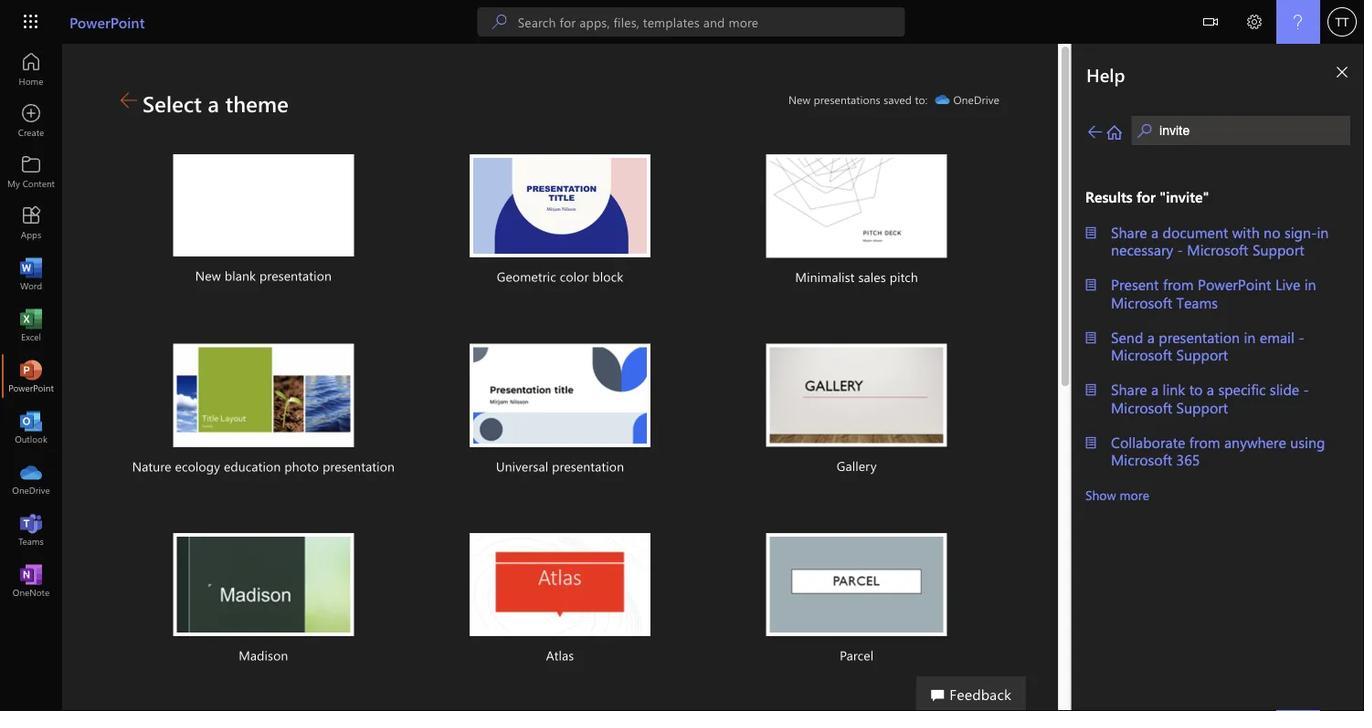 Task type: locate. For each thing, give the bounding box(es) containing it.
new presentations saved to:
[[789, 92, 928, 107]]

photo
[[285, 459, 319, 475]]

new left presentations
[[789, 92, 811, 107]]

feedback
[[950, 685, 1012, 704]]

atlas link
[[417, 512, 703, 690]]

my content image
[[22, 163, 40, 181]]

new blank presentation
[[195, 267, 332, 284]]

minimalist sales pitch link
[[714, 133, 1000, 311]]

2 help region from the left
[[1072, 44, 1365, 712]]

gallery
[[837, 458, 877, 475]]

universal
[[496, 459, 549, 475]]

excel image
[[22, 316, 40, 335]]

new left the blank
[[195, 267, 221, 284]]

0 horizontal spatial new
[[195, 267, 221, 284]]

powerpoint image
[[22, 367, 40, 386]]

powerpoint
[[69, 12, 145, 32]]

gallery image
[[767, 344, 947, 447]]

sales
[[859, 269, 886, 286]]

powerpoint banner
[[0, 0, 1365, 47]]

color
[[560, 268, 589, 285]]

Search box. Suggestions appear as you type. search field
[[518, 7, 906, 37]]

geometric color block image
[[470, 154, 651, 258]]

madison link
[[121, 512, 406, 690]]

saved
[[884, 92, 912, 107]]

nature ecology education photo presentation link
[[121, 322, 406, 501]]

geometric color block
[[497, 268, 624, 285]]

tt
[[1336, 15, 1349, 29]]

madison image
[[173, 534, 354, 637]]

education
[[224, 459, 281, 475]]

templates element
[[121, 133, 1011, 712]]

onenote image
[[22, 572, 40, 590]]

presentation
[[260, 267, 332, 284], [323, 459, 395, 475], [552, 459, 624, 475]]

nature
[[132, 459, 171, 475]]

minimalist
[[796, 269, 855, 286]]

ecology
[[175, 459, 220, 475]]

geometric
[[497, 268, 556, 285]]

onedrive
[[954, 92, 1000, 107]]

1 help region from the left
[[1017, 44, 1365, 712]]

0 vertical spatial new
[[789, 92, 811, 107]]

new
[[789, 92, 811, 107], [195, 267, 221, 284]]

atlas image
[[470, 534, 651, 637]]

nature ecology education photo presentation image
[[173, 344, 354, 448]]

None search field
[[478, 7, 906, 37]]

1 horizontal spatial new
[[789, 92, 811, 107]]

gallery link
[[714, 322, 1000, 500]]

universal presentation
[[496, 459, 624, 475]]

new inside templates element
[[195, 267, 221, 284]]

help region
[[1017, 44, 1365, 712], [1072, 44, 1365, 712]]

blank
[[225, 267, 256, 284]]

navigation
[[0, 44, 62, 607]]

1 vertical spatial new
[[195, 267, 221, 284]]

parcel
[[840, 648, 874, 664]]

minimalist sales pitch image
[[767, 154, 947, 258]]



Task type: vqa. For each thing, say whether or not it's contained in the screenshot.
Minimalist sales pitch "image"
yes



Task type: describe. For each thing, give the bounding box(es) containing it.
presentation right universal
[[552, 459, 624, 475]]

presentation right the blank
[[260, 267, 332, 284]]

pitch
[[890, 269, 918, 286]]

atlas
[[546, 648, 574, 664]]

create image
[[22, 112, 40, 130]]

outlook image
[[22, 419, 40, 437]]

presentation right "photo"
[[323, 459, 395, 475]]

tt button
[[1321, 0, 1365, 44]]

feedback button
[[917, 677, 1026, 712]]


[[1204, 15, 1218, 29]]

select a theme
[[143, 89, 289, 118]]

help
[[1087, 62, 1126, 86]]

parcel image
[[767, 534, 947, 637]]

geometric color block link
[[417, 133, 703, 311]]

block
[[593, 268, 624, 285]]

presentations
[[814, 92, 881, 107]]

new for new presentations saved to:
[[789, 92, 811, 107]]

new blank presentation link
[[121, 133, 406, 310]]

madison
[[239, 648, 288, 664]]

 button
[[1189, 0, 1233, 47]]

new for new blank presentation
[[195, 267, 221, 284]]

theme
[[225, 89, 289, 118]]

to:
[[915, 92, 928, 107]]

universal presentation image
[[470, 344, 651, 448]]

apps image
[[22, 214, 40, 232]]

nature ecology education photo presentation
[[132, 459, 395, 475]]

parcel link
[[714, 512, 1000, 690]]

home image
[[22, 60, 40, 79]]

universal presentation link
[[417, 322, 703, 501]]

onedrive image
[[22, 470, 40, 488]]

word image
[[22, 265, 40, 283]]

teams image
[[22, 521, 40, 539]]

select
[[143, 89, 202, 118]]

minimalist sales pitch
[[796, 269, 918, 286]]

a
[[208, 89, 219, 118]]



